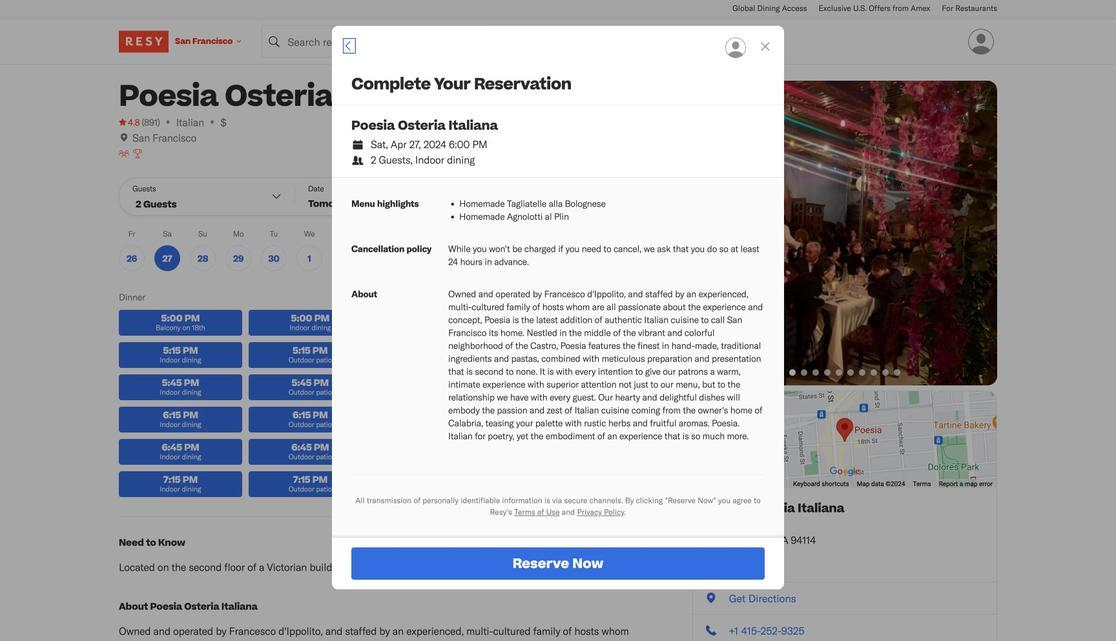 Task type: describe. For each thing, give the bounding box(es) containing it.
891 reviews element
[[142, 116, 160, 129]]



Task type: vqa. For each thing, say whether or not it's contained in the screenshot.
4.6 out of 5 stars image
no



Task type: locate. For each thing, give the bounding box(es) containing it.
4.8 out of 5 stars image
[[119, 116, 140, 129]]

book with resy element
[[332, 26, 785, 590]]



